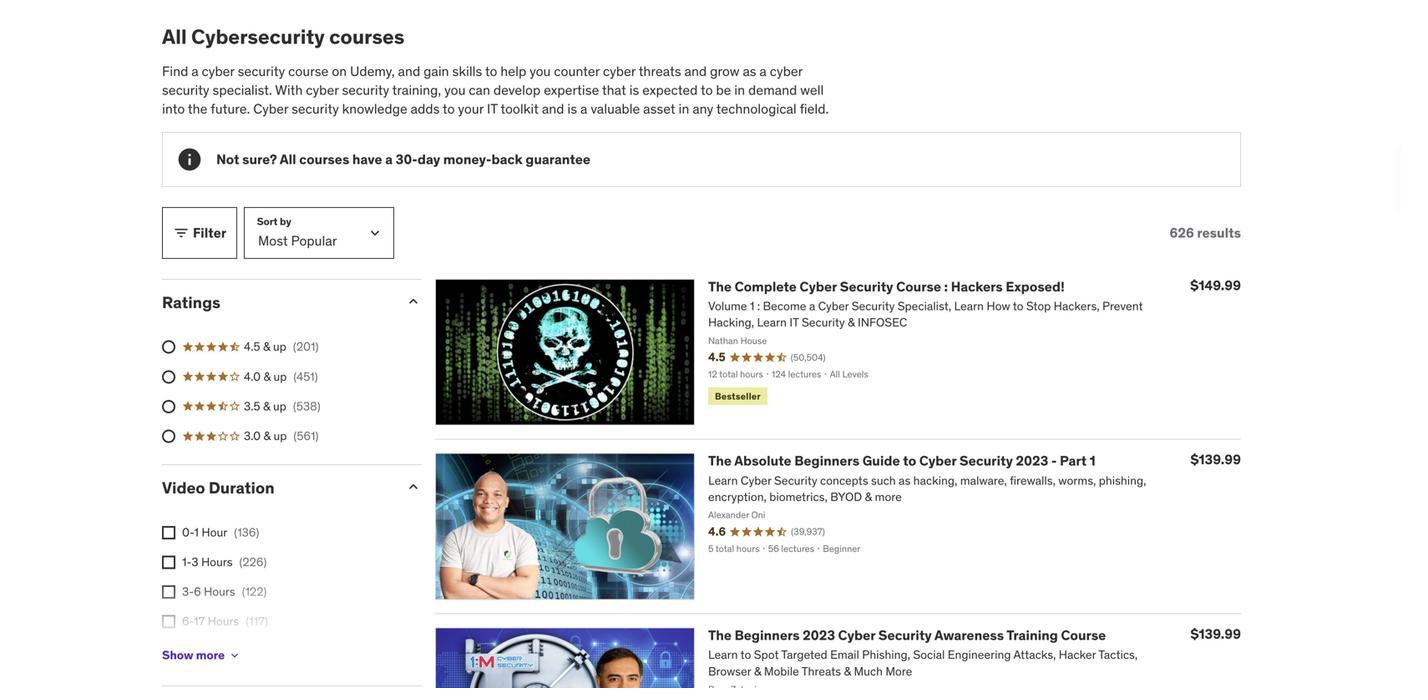 Task type: describe. For each thing, give the bounding box(es) containing it.
video duration button
[[162, 478, 392, 498]]

absolute
[[735, 453, 792, 470]]

the complete cyber security course : hackers exposed! link
[[708, 278, 1065, 295]]

hours for 6-17 hours
[[208, 614, 239, 629]]

1 vertical spatial you
[[445, 82, 466, 99]]

1 horizontal spatial 2023
[[1016, 453, 1049, 470]]

6
[[194, 584, 201, 599]]

your
[[458, 100, 484, 117]]

3.0
[[244, 429, 261, 444]]

the beginners 2023 cyber security awareness training course link
[[708, 627, 1106, 644]]

1 horizontal spatial you
[[530, 63, 551, 80]]

a right find
[[191, 63, 199, 80]]

17
[[194, 614, 205, 629]]

help
[[501, 63, 526, 80]]

demand
[[749, 82, 797, 99]]

small image inside filter button
[[173, 225, 190, 241]]

3.5
[[244, 399, 260, 414]]

security down find
[[162, 82, 209, 99]]

$139.99 for the absolute beginners guide to cyber security 2023 - part 1
[[1191, 451, 1241, 468]]

(117)
[[246, 614, 268, 629]]

4.5 & up (201)
[[244, 339, 319, 354]]

security up specialist.
[[238, 63, 285, 80]]

small image
[[405, 293, 422, 310]]

ratings button
[[162, 292, 392, 312]]

1-3 hours (226)
[[182, 555, 267, 570]]

guarantee
[[526, 151, 591, 168]]

1 vertical spatial is
[[568, 100, 577, 117]]

show more
[[162, 648, 225, 663]]

as
[[743, 63, 757, 80]]

udemy,
[[350, 63, 395, 80]]

training,
[[392, 82, 441, 99]]

hour
[[202, 525, 227, 540]]

2 vertical spatial security
[[879, 627, 932, 644]]

xsmall image for 6-
[[162, 615, 175, 629]]

all cybersecurity courses
[[162, 24, 405, 49]]

4.0
[[244, 369, 261, 384]]

technological
[[717, 100, 797, 117]]

(451)
[[294, 369, 318, 384]]

up for 4.0 & up
[[274, 369, 287, 384]]

day
[[418, 151, 440, 168]]

xsmall image
[[162, 526, 175, 540]]

filter button
[[162, 207, 237, 259]]

find
[[162, 63, 188, 80]]

up for 3.0 & up
[[274, 429, 287, 444]]

3.0 & up (561)
[[244, 429, 319, 444]]

ratings
[[162, 292, 221, 312]]

1 vertical spatial small image
[[405, 479, 422, 495]]

skills
[[452, 63, 482, 80]]

filter
[[193, 224, 226, 241]]

the absolute beginners guide to cyber security 2023 - part 1 link
[[708, 453, 1096, 470]]

1 horizontal spatial and
[[542, 100, 564, 117]]

1-
[[182, 555, 192, 570]]

4.5
[[244, 339, 260, 354]]

awareness
[[935, 627, 1004, 644]]

3-
[[182, 584, 194, 599]]

complete
[[735, 278, 797, 295]]

show more button
[[162, 639, 242, 672]]

hackers
[[951, 278, 1003, 295]]

that
[[602, 82, 626, 99]]

0 horizontal spatial all
[[162, 24, 187, 49]]

6-
[[182, 614, 194, 629]]

626 results
[[1170, 224, 1241, 241]]

knowledge
[[342, 100, 408, 117]]

training
[[1007, 627, 1058, 644]]

it
[[487, 100, 498, 117]]

can
[[469, 82, 490, 99]]

626 results status
[[1170, 224, 1241, 241]]

threats
[[639, 63, 681, 80]]

the beginners 2023 cyber security awareness training course
[[708, 627, 1106, 644]]

money-
[[443, 151, 492, 168]]

1 vertical spatial beginners
[[735, 627, 800, 644]]

(226)
[[239, 555, 267, 570]]

video
[[162, 478, 205, 498]]

cyber up demand on the top of the page
[[770, 63, 803, 80]]

2 horizontal spatial and
[[685, 63, 707, 80]]

specialist.
[[213, 82, 272, 99]]

1 vertical spatial in
[[679, 100, 690, 117]]

xsmall image for 3-
[[162, 586, 175, 599]]

3
[[192, 555, 199, 570]]

the for the absolute beginners guide to cyber security 2023 - part 1
[[708, 453, 732, 470]]

the
[[188, 100, 208, 117]]

sure?
[[242, 151, 277, 168]]

0-1 hour (136)
[[182, 525, 259, 540]]

up for 4.5 & up
[[273, 339, 286, 354]]

the absolute beginners guide to cyber security 2023 - part 1
[[708, 453, 1096, 470]]

6-17 hours (117)
[[182, 614, 268, 629]]

guide
[[863, 453, 900, 470]]

well
[[801, 82, 824, 99]]

gain
[[424, 63, 449, 80]]

& for 4.5
[[263, 339, 270, 354]]

a left 30-
[[385, 151, 393, 168]]

626
[[1170, 224, 1195, 241]]

to left your on the top left of the page
[[443, 100, 455, 117]]

expertise
[[544, 82, 599, 99]]

0 vertical spatial beginners
[[795, 453, 860, 470]]

cyber up specialist.
[[202, 63, 235, 80]]

17+ hours
[[182, 644, 235, 659]]

a right as
[[760, 63, 767, 80]]

have
[[352, 151, 382, 168]]

0 vertical spatial courses
[[329, 24, 405, 49]]



Task type: locate. For each thing, give the bounding box(es) containing it.
:
[[944, 278, 948, 295]]

1 vertical spatial the
[[708, 453, 732, 470]]

1 vertical spatial $139.99
[[1191, 626, 1241, 643]]

1 & from the top
[[263, 339, 270, 354]]

cyber
[[253, 100, 288, 117], [800, 278, 837, 295], [920, 453, 957, 470], [838, 627, 876, 644]]

xsmall image for 1-
[[162, 556, 175, 569]]

1 vertical spatial 2023
[[803, 627, 835, 644]]

0 vertical spatial $139.99
[[1191, 451, 1241, 468]]

3 & from the top
[[263, 399, 270, 414]]

up left (561) at the bottom of page
[[274, 429, 287, 444]]

back
[[492, 151, 523, 168]]

a down expertise at left
[[581, 100, 588, 117]]

asset
[[643, 100, 676, 117]]

1 the from the top
[[708, 278, 732, 295]]

$139.99 for the beginners 2023 cyber security awareness training course
[[1191, 626, 1241, 643]]

2 $139.99 from the top
[[1191, 626, 1241, 643]]

0 vertical spatial is
[[630, 82, 639, 99]]

the
[[708, 278, 732, 295], [708, 453, 732, 470], [708, 627, 732, 644]]

to up can
[[485, 63, 497, 80]]

you
[[530, 63, 551, 80], [445, 82, 466, 99]]

4.0 & up (451)
[[244, 369, 318, 384]]

up for 3.5 & up
[[273, 399, 286, 414]]

results
[[1197, 224, 1241, 241]]

security down the udemy,
[[342, 82, 389, 99]]

exposed!
[[1006, 278, 1065, 295]]

1 left hour
[[194, 525, 199, 540]]

1 right part
[[1090, 453, 1096, 470]]

& for 3.5
[[263, 399, 270, 414]]

toolkit
[[501, 100, 539, 117]]

more
[[196, 648, 225, 663]]

1 horizontal spatial all
[[280, 151, 296, 168]]

1 $139.99 from the top
[[1191, 451, 1241, 468]]

expected
[[643, 82, 698, 99]]

all
[[162, 24, 187, 49], [280, 151, 296, 168]]

0 vertical spatial 2023
[[1016, 453, 1049, 470]]

security left :
[[840, 278, 894, 295]]

2 the from the top
[[708, 453, 732, 470]]

small image
[[173, 225, 190, 241], [405, 479, 422, 495]]

up left the (451)
[[274, 369, 287, 384]]

0 horizontal spatial in
[[679, 100, 690, 117]]

& right 3.5
[[263, 399, 270, 414]]

you right help
[[530, 63, 551, 80]]

adds
[[411, 100, 440, 117]]

1 horizontal spatial in
[[735, 82, 745, 99]]

the complete cyber security course : hackers exposed!
[[708, 278, 1065, 295]]

hours right 17+ at the left of page
[[203, 644, 235, 659]]

future.
[[211, 100, 250, 117]]

and
[[398, 63, 420, 80], [685, 63, 707, 80], [542, 100, 564, 117]]

3 the from the top
[[708, 627, 732, 644]]

is down expertise at left
[[568, 100, 577, 117]]

(122)
[[242, 584, 267, 599]]

0 vertical spatial small image
[[173, 225, 190, 241]]

2 & from the top
[[264, 369, 271, 384]]

on
[[332, 63, 347, 80]]

grow
[[710, 63, 740, 80]]

3.5 & up (538)
[[244, 399, 321, 414]]

security left the awareness
[[879, 627, 932, 644]]

security
[[840, 278, 894, 295], [960, 453, 1013, 470], [879, 627, 932, 644]]

cyber
[[202, 63, 235, 80], [603, 63, 636, 80], [770, 63, 803, 80], [306, 82, 339, 99]]

1 horizontal spatial course
[[1061, 627, 1106, 644]]

0 horizontal spatial small image
[[173, 225, 190, 241]]

is right that
[[630, 82, 639, 99]]

0 horizontal spatial is
[[568, 100, 577, 117]]

security down with
[[292, 100, 339, 117]]

all right sure? on the top
[[280, 151, 296, 168]]

(561)
[[294, 429, 319, 444]]

courses left have
[[299, 151, 349, 168]]

xsmall image right more at the bottom of the page
[[228, 649, 242, 662]]

in left any
[[679, 100, 690, 117]]

in
[[735, 82, 745, 99], [679, 100, 690, 117]]

0-
[[182, 525, 194, 540]]

0 vertical spatial security
[[840, 278, 894, 295]]

xsmall image left '6-'
[[162, 615, 175, 629]]

0 vertical spatial in
[[735, 82, 745, 99]]

3-6 hours (122)
[[182, 584, 267, 599]]

field.
[[800, 100, 829, 117]]

hours for 1-3 hours
[[201, 555, 233, 570]]

courses up the udemy,
[[329, 24, 405, 49]]

valuable
[[591, 100, 640, 117]]

course
[[897, 278, 942, 295], [1061, 627, 1106, 644]]

develop
[[494, 82, 541, 99]]

course
[[288, 63, 329, 80]]

4 up from the top
[[274, 429, 287, 444]]

0 vertical spatial course
[[897, 278, 942, 295]]

(201)
[[293, 339, 319, 354]]

and left grow
[[685, 63, 707, 80]]

2023
[[1016, 453, 1049, 470], [803, 627, 835, 644]]

in right be
[[735, 82, 745, 99]]

not
[[216, 151, 239, 168]]

find a cyber security course on udemy, and gain skills to help you counter cyber threats and grow as a cyber security specialist. with cyber security training, you can develop expertise that is expected to be in demand well into the future. cyber security knowledge adds to your it toolkit and is a valuable asset in any technological field.
[[162, 63, 829, 117]]

any
[[693, 100, 714, 117]]

into
[[162, 100, 185, 117]]

with
[[275, 82, 303, 99]]

1
[[1090, 453, 1096, 470], [194, 525, 199, 540]]

up left (538)
[[273, 399, 286, 414]]

cyber up that
[[603, 63, 636, 80]]

part
[[1060, 453, 1087, 470]]

xsmall image inside show more button
[[228, 649, 242, 662]]

and up training, in the top of the page
[[398, 63, 420, 80]]

0 vertical spatial 1
[[1090, 453, 1096, 470]]

& right 4.5
[[263, 339, 270, 354]]

1 vertical spatial security
[[960, 453, 1013, 470]]

30-
[[396, 151, 418, 168]]

and down expertise at left
[[542, 100, 564, 117]]

17+
[[182, 644, 200, 659]]

2 up from the top
[[274, 369, 287, 384]]

1 horizontal spatial is
[[630, 82, 639, 99]]

hours right 6 in the bottom left of the page
[[204, 584, 235, 599]]

video duration
[[162, 478, 275, 498]]

0 horizontal spatial 1
[[194, 525, 199, 540]]

to left be
[[701, 82, 713, 99]]

0 vertical spatial all
[[162, 24, 187, 49]]

1 vertical spatial course
[[1061, 627, 1106, 644]]

1 vertical spatial courses
[[299, 151, 349, 168]]

be
[[716, 82, 731, 99]]

0 vertical spatial the
[[708, 278, 732, 295]]

duration
[[209, 478, 275, 498]]

xsmall image left 3-
[[162, 586, 175, 599]]

& for 3.0
[[264, 429, 271, 444]]

0 horizontal spatial course
[[897, 278, 942, 295]]

xsmall image left 1-
[[162, 556, 175, 569]]

hours for 3-6 hours
[[204, 584, 235, 599]]

not sure? all courses have a 30-day money-back guarantee
[[216, 151, 591, 168]]

security left -
[[960, 453, 1013, 470]]

counter
[[554, 63, 600, 80]]

all up find
[[162, 24, 187, 49]]

you down skills
[[445, 82, 466, 99]]

courses
[[329, 24, 405, 49], [299, 151, 349, 168]]

1 vertical spatial all
[[280, 151, 296, 168]]

security
[[238, 63, 285, 80], [162, 82, 209, 99], [342, 82, 389, 99], [292, 100, 339, 117]]

& right 3.0
[[264, 429, 271, 444]]

hours right 17
[[208, 614, 239, 629]]

$139.99
[[1191, 451, 1241, 468], [1191, 626, 1241, 643]]

$149.99
[[1191, 277, 1241, 294]]

to right guide
[[903, 453, 917, 470]]

2 vertical spatial the
[[708, 627, 732, 644]]

-
[[1052, 453, 1057, 470]]

the for the beginners 2023 cyber security awareness training course
[[708, 627, 732, 644]]

xsmall image
[[162, 556, 175, 569], [162, 586, 175, 599], [162, 615, 175, 629], [228, 649, 242, 662]]

to
[[485, 63, 497, 80], [701, 82, 713, 99], [443, 100, 455, 117], [903, 453, 917, 470]]

1 horizontal spatial small image
[[405, 479, 422, 495]]

cyber down "course"
[[306, 82, 339, 99]]

0 horizontal spatial and
[[398, 63, 420, 80]]

cyber inside find a cyber security course on udemy, and gain skills to help you counter cyber threats and grow as a cyber security specialist. with cyber security training, you can develop expertise that is expected to be in demand well into the future. cyber security knowledge adds to your it toolkit and is a valuable asset in any technological field.
[[253, 100, 288, 117]]

1 vertical spatial 1
[[194, 525, 199, 540]]

(538)
[[293, 399, 321, 414]]

show
[[162, 648, 193, 663]]

up
[[273, 339, 286, 354], [274, 369, 287, 384], [273, 399, 286, 414], [274, 429, 287, 444]]

is
[[630, 82, 639, 99], [568, 100, 577, 117]]

1 up from the top
[[273, 339, 286, 354]]

cybersecurity
[[191, 24, 325, 49]]

hours right "3"
[[201, 555, 233, 570]]

beginners
[[795, 453, 860, 470], [735, 627, 800, 644]]

& for 4.0
[[264, 369, 271, 384]]

4 & from the top
[[264, 429, 271, 444]]

0 horizontal spatial 2023
[[803, 627, 835, 644]]

& right 4.0
[[264, 369, 271, 384]]

up left (201) on the left
[[273, 339, 286, 354]]

0 horizontal spatial you
[[445, 82, 466, 99]]

course right training
[[1061, 627, 1106, 644]]

3 up from the top
[[273, 399, 286, 414]]

1 horizontal spatial 1
[[1090, 453, 1096, 470]]

the for the complete cyber security course : hackers exposed!
[[708, 278, 732, 295]]

course left :
[[897, 278, 942, 295]]

0 vertical spatial you
[[530, 63, 551, 80]]



Task type: vqa. For each thing, say whether or not it's contained in the screenshot.
the middle THE |
no



